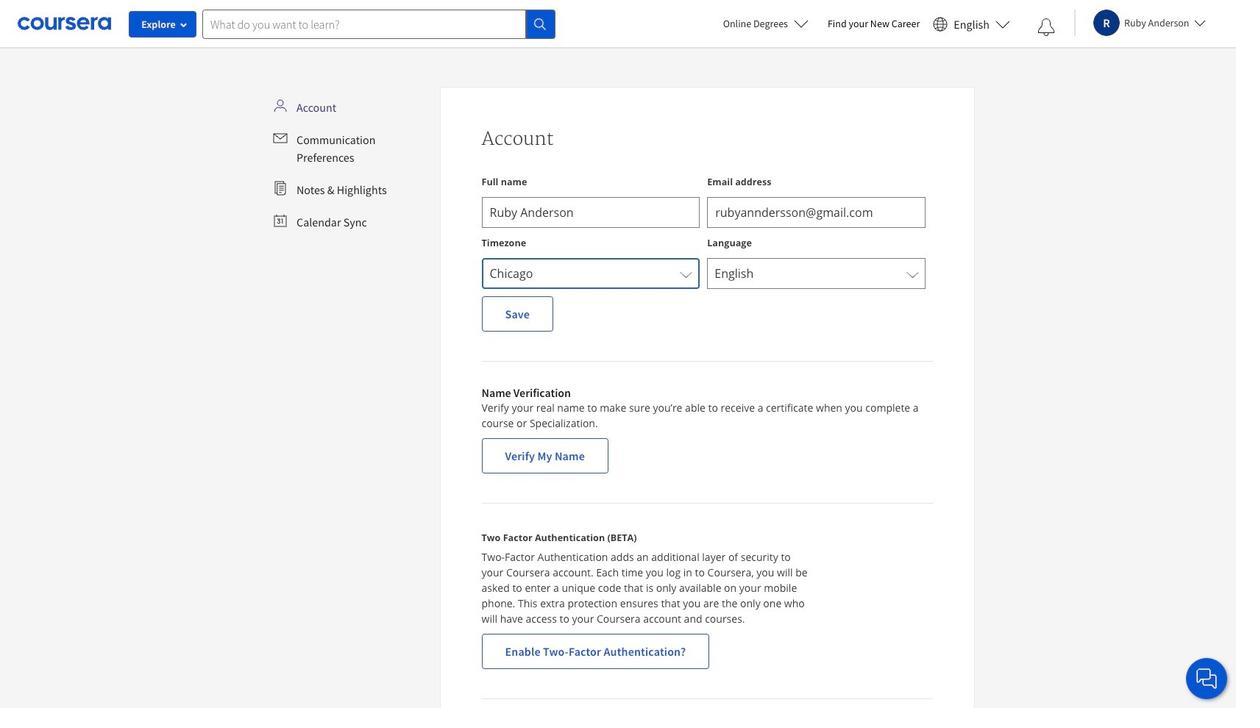 Task type: locate. For each thing, give the bounding box(es) containing it.
menu
[[267, 93, 434, 237]]

None text field
[[708, 197, 926, 228]]

None text field
[[482, 197, 700, 228]]

None search field
[[202, 9, 556, 39]]



Task type: vqa. For each thing, say whether or not it's contained in the screenshot.
Coursera image
yes



Task type: describe. For each thing, give the bounding box(es) containing it.
coursera image
[[18, 12, 111, 36]]

What do you want to learn? text field
[[202, 9, 526, 39]]



